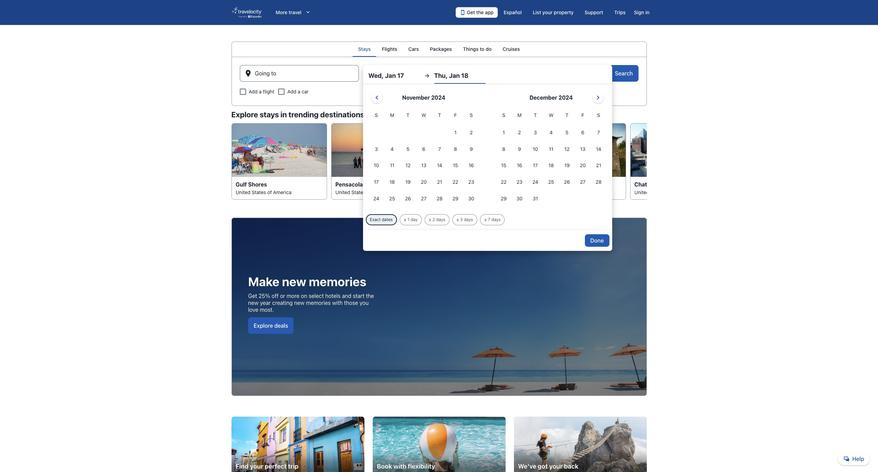 Task type: vqa. For each thing, say whether or not it's contained in the screenshot.


Task type: describe. For each thing, give the bounding box(es) containing it.
you
[[359, 300, 368, 306]]

m for december 2024
[[517, 112, 522, 118]]

book with flexibility
[[377, 462, 435, 470]]

14 button inside the november 2024 element
[[432, 158, 448, 174]]

1 horizontal spatial 3
[[460, 217, 463, 222]]

1 vertical spatial 27 button
[[416, 191, 432, 207]]

1 8 button from the left
[[448, 141, 463, 157]]

jan right -
[[399, 73, 408, 79]]

sign in
[[634, 9, 649, 15]]

1 vertical spatial 28 button
[[432, 191, 448, 207]]

lafayette showing a bar and night scenes as well as a small group of people image
[[431, 123, 526, 177]]

of inside lafayette united states of america
[[466, 189, 471, 195]]

jan left -
[[378, 73, 387, 79]]

download the app button image
[[460, 10, 465, 15]]

find your perfect trip
[[236, 462, 298, 470]]

done
[[590, 237, 604, 244]]

pensacola beach united states of america
[[335, 181, 391, 195]]

0 horizontal spatial 13 button
[[416, 158, 432, 174]]

flights link
[[376, 42, 403, 57]]

1 vertical spatial 17 button
[[368, 174, 384, 190]]

explore deals link
[[248, 318, 293, 334]]

1 horizontal spatial the
[[476, 9, 484, 15]]

pensacola beach which includes a beach, a sunset and general coastal views image
[[331, 123, 427, 177]]

exact dates
[[370, 217, 393, 222]]

27 for the right 27 button
[[580, 179, 586, 185]]

22 inside december 2024 element
[[501, 179, 507, 185]]

of for gulf shores
[[267, 189, 272, 195]]

1 button for december 2024
[[496, 125, 512, 140]]

days for ± 2 days
[[436, 217, 445, 222]]

± for ± 2 days
[[429, 217, 431, 222]]

cars
[[408, 46, 419, 52]]

0 horizontal spatial 24
[[373, 196, 379, 201]]

0 horizontal spatial 10 button
[[368, 158, 384, 174]]

trip
[[288, 462, 298, 470]]

america inside lafayette united states of america
[[472, 189, 491, 195]]

november
[[402, 94, 430, 101]]

8 inside december 2024 element
[[502, 146, 505, 152]]

year
[[260, 300, 271, 306]]

1 horizontal spatial 6 button
[[575, 125, 591, 140]]

explore for explore deals
[[254, 323, 273, 329]]

3 for the bottom 3 button
[[375, 146, 378, 152]]

america for gulf shores
[[273, 189, 291, 195]]

1 15 button from the left
[[448, 158, 463, 174]]

things
[[463, 46, 479, 52]]

travel
[[289, 9, 301, 15]]

7 for the bottommost 7 button
[[438, 146, 441, 152]]

make new memories
[[248, 274, 366, 289]]

4 s from the left
[[597, 112, 600, 118]]

wed,
[[368, 72, 384, 79]]

packages
[[430, 46, 452, 52]]

got
[[538, 462, 548, 470]]

off
[[271, 293, 278, 299]]

more
[[286, 293, 299, 299]]

26 inside december 2024 element
[[564, 179, 570, 185]]

jan 17 - jan 18 button
[[363, 65, 482, 82]]

11 inside december 2024 element
[[549, 146, 553, 152]]

done button
[[585, 234, 609, 247]]

show next card image
[[643, 157, 651, 166]]

0 vertical spatial 21 button
[[591, 158, 607, 174]]

1 vertical spatial 18 button
[[384, 174, 400, 190]]

4 for the bottom 4 button
[[391, 146, 394, 152]]

chattanooga which includes modern architecture, a fountain and a river or creek image
[[630, 123, 726, 177]]

love
[[248, 307, 258, 313]]

gulf shores united states of america
[[236, 181, 291, 195]]

thu, jan 18 button
[[434, 68, 485, 84]]

beach
[[364, 181, 381, 188]]

21 for the topmost the 21 button
[[596, 162, 601, 168]]

10 for right 10 button
[[533, 146, 538, 152]]

flight
[[263, 89, 274, 94]]

26 inside the november 2024 element
[[405, 196, 411, 201]]

0 horizontal spatial 5 button
[[400, 141, 416, 157]]

november 2024 element
[[368, 111, 479, 207]]

new down on
[[294, 300, 304, 306]]

1 vertical spatial 6 button
[[416, 141, 432, 157]]

w for november
[[421, 112, 426, 118]]

27 for the bottommost 27 button
[[421, 196, 427, 201]]

stays
[[260, 110, 279, 119]]

with inside get 25% off or more on select hotels and start the new year creating new memories with those you love most.
[[332, 300, 342, 306]]

most.
[[260, 307, 274, 313]]

7 for 7 button to the right
[[597, 129, 600, 135]]

13 inside december 2024 element
[[580, 146, 585, 152]]

3 for right 3 button
[[534, 129, 537, 135]]

more
[[276, 9, 287, 15]]

1 for november 2024
[[454, 129, 457, 135]]

± for ± 1 day
[[404, 217, 406, 222]]

stays link
[[353, 42, 376, 57]]

pensacola
[[335, 181, 363, 188]]

deals
[[274, 323, 288, 329]]

perfect
[[265, 462, 286, 470]]

1 30 button from the left
[[463, 191, 479, 207]]

1 horizontal spatial with
[[393, 462, 406, 470]]

november 2024
[[402, 94, 445, 101]]

13 inside the november 2024 element
[[421, 162, 426, 168]]

15 for 1st 15 button
[[453, 162, 458, 168]]

2 23 button from the left
[[512, 174, 527, 190]]

book
[[377, 462, 392, 470]]

2 for december 2024
[[518, 129, 521, 135]]

f for november 2024
[[454, 112, 457, 118]]

lafayette united states of america
[[435, 181, 491, 195]]

on
[[301, 293, 307, 299]]

16 for 16 button in the the november 2024 element
[[469, 162, 474, 168]]

jan inside "button"
[[385, 72, 396, 79]]

9 inside december 2024 element
[[518, 146, 521, 152]]

gulf
[[236, 181, 247, 188]]

more travel button
[[270, 6, 317, 19]]

more travel
[[276, 9, 301, 15]]

1 horizontal spatial 27 button
[[575, 174, 591, 190]]

opens in a new window image
[[559, 417, 565, 423]]

united inside chattanooga united states of america
[[634, 189, 649, 195]]

of for pensacola beach
[[367, 189, 371, 195]]

wed, jan 17
[[368, 72, 404, 79]]

0 vertical spatial memories
[[309, 274, 366, 289]]

2 for november 2024
[[470, 129, 473, 135]]

search
[[615, 70, 633, 76]]

2 vertical spatial 7
[[488, 217, 490, 222]]

or
[[280, 293, 285, 299]]

0 vertical spatial 20 button
[[575, 158, 591, 174]]

6 inside december 2024 element
[[581, 129, 584, 135]]

1 29 button from the left
[[448, 191, 463, 207]]

explore for explore stays in trending destinations
[[231, 110, 258, 119]]

0 vertical spatial 12 button
[[559, 141, 575, 157]]

trips
[[614, 9, 626, 15]]

app
[[485, 9, 494, 15]]

cruises
[[503, 46, 520, 52]]

3 s from the left
[[502, 112, 505, 118]]

31
[[533, 196, 538, 201]]

san
[[535, 181, 545, 188]]

find
[[236, 462, 248, 470]]

wed, jan 17 button
[[368, 68, 420, 84]]

± 1 day
[[404, 217, 418, 222]]

± 7 days
[[484, 217, 501, 222]]

m for november 2024
[[390, 112, 394, 118]]

antonio
[[546, 181, 567, 188]]

30 inside december 2024 element
[[517, 196, 523, 201]]

car
[[302, 89, 309, 94]]

1 horizontal spatial 3 button
[[527, 125, 543, 140]]

± for ± 3 days
[[456, 217, 459, 222]]

hotels
[[325, 293, 340, 299]]

1 horizontal spatial 24
[[532, 179, 538, 185]]

10 for left 10 button
[[374, 162, 379, 168]]

jan right thu,
[[449, 72, 460, 79]]

search button
[[609, 65, 638, 82]]

those
[[344, 300, 358, 306]]

-
[[395, 73, 398, 79]]

1 vertical spatial 21 button
[[432, 174, 448, 190]]

opens in a new window image for perfect
[[278, 417, 284, 423]]

we've got your back
[[518, 462, 578, 470]]

of for san antonio
[[566, 189, 571, 195]]

destinations
[[320, 110, 364, 119]]

1 horizontal spatial 10 button
[[527, 141, 543, 157]]

0 horizontal spatial 19 button
[[400, 174, 416, 190]]

14 for 14 'button' inside the the november 2024 element
[[437, 162, 442, 168]]

america for san antonio
[[572, 189, 590, 195]]

0 vertical spatial 17 button
[[527, 158, 543, 174]]

11 inside the november 2024 element
[[390, 162, 394, 168]]

19 for 19 button to the right
[[564, 162, 570, 168]]

31 button
[[527, 191, 543, 207]]

0 horizontal spatial 1
[[408, 217, 409, 222]]

0 vertical spatial 11 button
[[543, 141, 559, 157]]

1 vertical spatial 7 button
[[432, 141, 448, 157]]

21 for bottommost the 21 button
[[437, 179, 442, 185]]

start
[[353, 293, 364, 299]]

1 horizontal spatial 5 button
[[559, 125, 575, 140]]

español button
[[498, 6, 527, 19]]

18 inside december 2024 element
[[549, 162, 554, 168]]

± 2 days
[[429, 217, 445, 222]]

español
[[504, 9, 522, 15]]

17 inside the november 2024 element
[[374, 179, 379, 185]]

25%
[[258, 293, 270, 299]]

1 vertical spatial 11 button
[[384, 158, 400, 174]]

1 horizontal spatial 4 button
[[543, 125, 559, 140]]

sign in button
[[631, 6, 652, 19]]

days for ± 7 days
[[491, 217, 501, 222]]

0 vertical spatial 26 button
[[559, 174, 575, 190]]

america inside chattanooga united states of america
[[672, 189, 690, 195]]

0 vertical spatial 28 button
[[591, 174, 607, 190]]

0 horizontal spatial 26 button
[[400, 191, 416, 207]]

to
[[480, 46, 484, 52]]

get for get 25% off or more on select hotels and start the new year creating new memories with those you love most.
[[248, 293, 257, 299]]

trending
[[289, 110, 319, 119]]

18 left "directional" image
[[410, 73, 416, 79]]

1 9 button from the left
[[463, 141, 479, 157]]

the inside get 25% off or more on select hotels and start the new year creating new memories with those you love most.
[[366, 293, 374, 299]]

december 2024
[[530, 94, 573, 101]]

shores
[[248, 181, 267, 188]]

application inside make new memories main content
[[368, 89, 607, 207]]

6 inside the november 2024 element
[[422, 146, 425, 152]]

list your property
[[533, 9, 574, 15]]

thu, jan 18
[[434, 72, 468, 79]]

5 for the leftmost 5 button
[[406, 146, 409, 152]]

cars link
[[403, 42, 424, 57]]

make
[[248, 274, 279, 289]]

property
[[554, 9, 574, 15]]

united for pensacola
[[335, 189, 350, 195]]

exact
[[370, 217, 381, 222]]

memories inside get 25% off or more on select hotels and start the new year creating new memories with those you love most.
[[306, 300, 330, 306]]

1 vertical spatial 20 button
[[416, 174, 432, 190]]

states inside chattanooga united states of america
[[650, 189, 665, 195]]



Task type: locate. For each thing, give the bounding box(es) containing it.
1 2024 from the left
[[431, 94, 445, 101]]

18 inside the november 2024 element
[[390, 179, 395, 185]]

29 inside the november 2024 element
[[452, 196, 458, 201]]

back
[[564, 462, 578, 470]]

2 opens in a new window image from the left
[[415, 417, 422, 423]]

15 inside december 2024 element
[[501, 162, 506, 168]]

1 29 from the left
[[452, 196, 458, 201]]

0 horizontal spatial 15 button
[[448, 158, 463, 174]]

2 vertical spatial 3
[[460, 217, 463, 222]]

1 vertical spatial 20
[[421, 179, 427, 185]]

18 up 'antonio'
[[549, 162, 554, 168]]

11 button
[[543, 141, 559, 157], [384, 158, 400, 174]]

± right the day
[[429, 217, 431, 222]]

2 horizontal spatial 3
[[534, 129, 537, 135]]

states inside "san antonio united states of america"
[[551, 189, 565, 195]]

30 inside the november 2024 element
[[468, 196, 474, 201]]

states down chattanooga
[[650, 189, 665, 195]]

0 horizontal spatial days
[[436, 217, 445, 222]]

18 button up 'antonio'
[[543, 158, 559, 174]]

2 30 from the left
[[517, 196, 523, 201]]

f inside the november 2024 element
[[454, 112, 457, 118]]

new
[[282, 274, 306, 289], [248, 300, 258, 306], [294, 300, 304, 306]]

12 inside the november 2024 element
[[405, 162, 411, 168]]

0 vertical spatial 25
[[548, 179, 554, 185]]

27
[[580, 179, 586, 185], [421, 196, 427, 201]]

17 button
[[527, 158, 543, 174], [368, 174, 384, 190]]

3 states from the left
[[451, 189, 465, 195]]

1 23 from the left
[[468, 179, 474, 185]]

1 vertical spatial 12 button
[[400, 158, 416, 174]]

and
[[342, 293, 351, 299]]

1 vertical spatial 14
[[437, 162, 442, 168]]

24 up the 31
[[532, 179, 538, 185]]

1 9 from the left
[[470, 146, 473, 152]]

17 inside button
[[389, 73, 394, 79]]

24 button up the 31
[[527, 174, 543, 190]]

dates
[[382, 217, 393, 222]]

0 horizontal spatial 12
[[405, 162, 411, 168]]

chattanooga united states of america
[[634, 181, 690, 195]]

29 button up ± 7 days
[[496, 191, 512, 207]]

2 america from the left
[[373, 189, 391, 195]]

29 inside december 2024 element
[[501, 196, 507, 201]]

16 for 16 button inside the december 2024 element
[[517, 162, 522, 168]]

0 vertical spatial 3
[[534, 129, 537, 135]]

25
[[548, 179, 554, 185], [389, 196, 395, 201]]

1 horizontal spatial 7 button
[[591, 125, 607, 140]]

5 united from the left
[[634, 189, 649, 195]]

your right list
[[542, 9, 553, 15]]

1 vertical spatial 3
[[375, 146, 378, 152]]

1 button for november 2024
[[448, 125, 463, 140]]

5 states from the left
[[650, 189, 665, 195]]

2024 down thu,
[[431, 94, 445, 101]]

23 inside december 2024 element
[[517, 179, 522, 185]]

1 states from the left
[[252, 189, 266, 195]]

21 button
[[591, 158, 607, 174], [432, 174, 448, 190]]

1 button
[[448, 125, 463, 140], [496, 125, 512, 140]]

a left flight
[[259, 89, 262, 94]]

17 inside december 2024 element
[[533, 162, 538, 168]]

20 button up "san antonio united states of america"
[[575, 158, 591, 174]]

memories up hotels
[[309, 274, 366, 289]]

1 horizontal spatial w
[[549, 112, 553, 118]]

0 horizontal spatial 14
[[437, 162, 442, 168]]

20 up "san antonio united states of america"
[[580, 162, 586, 168]]

25 right san on the top
[[548, 179, 554, 185]]

0 vertical spatial 13 button
[[575, 141, 591, 157]]

25 inside december 2024 element
[[548, 179, 554, 185]]

2 button for november 2024
[[463, 125, 479, 140]]

6 button
[[575, 125, 591, 140], [416, 141, 432, 157]]

gulf shores showing general coastal views and a sandy beach as well as a small group of people image
[[231, 123, 327, 177]]

united for gulf
[[236, 189, 250, 195]]

1 horizontal spatial 6
[[581, 129, 584, 135]]

0 vertical spatial 18 button
[[543, 158, 559, 174]]

t down the november
[[406, 112, 409, 118]]

22
[[453, 179, 458, 185], [501, 179, 507, 185]]

application containing november 2024
[[368, 89, 607, 207]]

1 united from the left
[[236, 189, 250, 195]]

add for add a car
[[287, 89, 296, 94]]

tab list
[[231, 42, 647, 57]]

18 right beach on the left
[[390, 179, 395, 185]]

7 inside december 2024 element
[[597, 129, 600, 135]]

new up more
[[282, 274, 306, 289]]

a left car
[[298, 89, 300, 94]]

1 horizontal spatial 17 button
[[527, 158, 543, 174]]

f inside december 2024 element
[[581, 112, 584, 118]]

26 up the ± 1 day
[[405, 196, 411, 201]]

1 days from the left
[[436, 217, 445, 222]]

14 inside the november 2024 element
[[437, 162, 442, 168]]

0 horizontal spatial 3
[[375, 146, 378, 152]]

make new memories main content
[[0, 42, 878, 472]]

2 2024 from the left
[[559, 94, 573, 101]]

1 horizontal spatial 30 button
[[512, 191, 527, 207]]

united down chattanooga
[[634, 189, 649, 195]]

1 vertical spatial 25
[[389, 196, 395, 201]]

21 inside the november 2024 element
[[437, 179, 442, 185]]

1 ± from the left
[[404, 217, 406, 222]]

next month image
[[594, 93, 602, 102]]

sign
[[634, 9, 644, 15]]

united inside "gulf shores united states of america"
[[236, 189, 250, 195]]

japanese tea gardens featuring a garden and a pond image
[[530, 123, 626, 177]]

1 1 button from the left
[[448, 125, 463, 140]]

1 vertical spatial 5 button
[[400, 141, 416, 157]]

16
[[469, 162, 474, 168], [517, 162, 522, 168]]

your for property
[[542, 9, 553, 15]]

4 of from the left
[[566, 189, 571, 195]]

2 f from the left
[[581, 112, 584, 118]]

1 vertical spatial 7
[[438, 146, 441, 152]]

± left the day
[[404, 217, 406, 222]]

24 button down beach on the left
[[368, 191, 384, 207]]

do
[[486, 46, 492, 52]]

2 s from the left
[[470, 112, 473, 118]]

0 vertical spatial explore
[[231, 110, 258, 119]]

a for flight
[[259, 89, 262, 94]]

29 left the 31
[[501, 196, 507, 201]]

27 inside december 2024 element
[[580, 179, 586, 185]]

san antonio united states of america
[[535, 181, 590, 195]]

7 button
[[591, 125, 607, 140], [432, 141, 448, 157]]

add a car
[[287, 89, 309, 94]]

1 horizontal spatial 5
[[565, 129, 568, 135]]

10 button
[[527, 141, 543, 157], [368, 158, 384, 174]]

states down shores
[[252, 189, 266, 195]]

m
[[390, 112, 394, 118], [517, 112, 522, 118]]

1 vertical spatial get
[[248, 293, 257, 299]]

of inside "san antonio united states of america"
[[566, 189, 571, 195]]

add left flight
[[249, 89, 258, 94]]

states down lafayette
[[451, 189, 465, 195]]

stays
[[358, 46, 371, 52]]

states inside lafayette united states of america
[[451, 189, 465, 195]]

directional image
[[424, 73, 430, 79]]

states for gulf
[[252, 189, 266, 195]]

24 button
[[527, 174, 543, 190], [368, 191, 384, 207]]

explore down most.
[[254, 323, 273, 329]]

in inside dropdown button
[[645, 9, 649, 15]]

2 1 button from the left
[[496, 125, 512, 140]]

1 22 button from the left
[[448, 174, 463, 190]]

1 horizontal spatial 16 button
[[512, 158, 527, 174]]

2 a from the left
[[298, 89, 300, 94]]

16 inside the november 2024 element
[[469, 162, 474, 168]]

w for december
[[549, 112, 553, 118]]

1 horizontal spatial 22
[[501, 179, 507, 185]]

1 m from the left
[[390, 112, 394, 118]]

your for perfect
[[250, 462, 263, 470]]

of inside pensacola beach united states of america
[[367, 189, 371, 195]]

2 states from the left
[[351, 189, 365, 195]]

1 vertical spatial 14 button
[[432, 158, 448, 174]]

0 horizontal spatial 4
[[391, 146, 394, 152]]

united inside pensacola beach united states of america
[[335, 189, 350, 195]]

0 vertical spatial 7
[[597, 129, 600, 135]]

1 horizontal spatial 19 button
[[559, 158, 575, 174]]

30
[[468, 196, 474, 201], [517, 196, 523, 201]]

2 8 button from the left
[[496, 141, 512, 157]]

thu,
[[434, 72, 448, 79]]

tab list inside make new memories main content
[[231, 42, 647, 57]]

4 ± from the left
[[484, 217, 487, 222]]

the up you in the left bottom of the page
[[366, 293, 374, 299]]

w inside december 2024 element
[[549, 112, 553, 118]]

2 15 from the left
[[501, 162, 506, 168]]

16 inside december 2024 element
[[517, 162, 522, 168]]

1 horizontal spatial 15 button
[[496, 158, 512, 174]]

4 t from the left
[[565, 112, 568, 118]]

2 button
[[463, 125, 479, 140], [512, 125, 527, 140]]

t down november 2024
[[438, 112, 441, 118]]

show previous card image
[[227, 157, 236, 166]]

t
[[406, 112, 409, 118], [438, 112, 441, 118], [534, 112, 537, 118], [565, 112, 568, 118]]

list your property link
[[527, 6, 579, 19]]

23
[[468, 179, 474, 185], [517, 179, 522, 185]]

15 button
[[448, 158, 463, 174], [496, 158, 512, 174]]

with down hotels
[[332, 300, 342, 306]]

26 button up the ± 1 day
[[400, 191, 416, 207]]

14 inside december 2024 element
[[596, 146, 601, 152]]

memories
[[309, 274, 366, 289], [306, 300, 330, 306]]

jan 17 - jan 18
[[378, 73, 416, 79]]

28 for the bottom 28 "button"
[[437, 196, 443, 201]]

1 add from the left
[[249, 89, 258, 94]]

0 vertical spatial 24
[[532, 179, 538, 185]]

support link
[[579, 6, 609, 19]]

a
[[259, 89, 262, 94], [298, 89, 300, 94]]

cruises link
[[497, 42, 525, 57]]

23 for 2nd 23 button from the right
[[468, 179, 474, 185]]

states inside "gulf shores united states of america"
[[252, 189, 266, 195]]

1 horizontal spatial m
[[517, 112, 522, 118]]

america inside pensacola beach united states of america
[[373, 189, 391, 195]]

1 vertical spatial 25 button
[[384, 191, 400, 207]]

16 button inside the november 2024 element
[[463, 158, 479, 174]]

12 inside december 2024 element
[[564, 146, 570, 152]]

1 america from the left
[[273, 189, 291, 195]]

1 inside december 2024 element
[[503, 129, 505, 135]]

opens in a new window image for flexibility
[[415, 417, 422, 423]]

2 w from the left
[[549, 112, 553, 118]]

6
[[581, 129, 584, 135], [422, 146, 425, 152]]

9 button
[[463, 141, 479, 157], [512, 141, 527, 157]]

1 15 from the left
[[453, 162, 458, 168]]

16 button inside december 2024 element
[[512, 158, 527, 174]]

0 vertical spatial 21
[[596, 162, 601, 168]]

december 2024 element
[[496, 111, 607, 207]]

days right ± 3 days
[[491, 217, 501, 222]]

1 horizontal spatial 13
[[580, 146, 585, 152]]

days for ± 3 days
[[464, 217, 473, 222]]

t down the december
[[534, 112, 537, 118]]

28 inside the november 2024 element
[[437, 196, 443, 201]]

2 ± from the left
[[429, 217, 431, 222]]

0 horizontal spatial with
[[332, 300, 342, 306]]

get the app link
[[455, 7, 498, 18]]

20 button left lafayette
[[416, 174, 432, 190]]

day
[[411, 217, 418, 222]]

29 for first 29 button from the right
[[501, 196, 507, 201]]

5
[[565, 129, 568, 135], [406, 146, 409, 152]]

28 for 28 "button" to the top
[[596, 179, 602, 185]]

5 america from the left
[[672, 189, 690, 195]]

1 horizontal spatial 13 button
[[575, 141, 591, 157]]

28 inside december 2024 element
[[596, 179, 602, 185]]

1 2 button from the left
[[463, 125, 479, 140]]

26 right san on the top
[[564, 179, 570, 185]]

2 of from the left
[[367, 189, 371, 195]]

0 horizontal spatial 6 button
[[416, 141, 432, 157]]

1 opens in a new window image from the left
[[278, 417, 284, 423]]

0 horizontal spatial 20
[[421, 179, 427, 185]]

0 horizontal spatial 2024
[[431, 94, 445, 101]]

creating
[[272, 300, 292, 306]]

united
[[236, 189, 250, 195], [335, 189, 350, 195], [435, 189, 450, 195], [535, 189, 549, 195], [634, 189, 649, 195]]

days left ± 3 days
[[436, 217, 445, 222]]

1 vertical spatial 10 button
[[368, 158, 384, 174]]

1 t from the left
[[406, 112, 409, 118]]

2 23 from the left
[[517, 179, 522, 185]]

1 horizontal spatial get
[[467, 9, 475, 15]]

1 16 from the left
[[469, 162, 474, 168]]

2 t from the left
[[438, 112, 441, 118]]

1 vertical spatial 4
[[391, 146, 394, 152]]

20 button
[[575, 158, 591, 174], [416, 174, 432, 190]]

2 horizontal spatial 2
[[518, 129, 521, 135]]

±
[[404, 217, 406, 222], [429, 217, 431, 222], [456, 217, 459, 222], [484, 217, 487, 222]]

0 vertical spatial 27 button
[[575, 174, 591, 190]]

0 horizontal spatial 27
[[421, 196, 427, 201]]

get for get the app
[[467, 9, 475, 15]]

1 horizontal spatial 10
[[533, 146, 538, 152]]

21 inside december 2024 element
[[596, 162, 601, 168]]

3 t from the left
[[534, 112, 537, 118]]

23 button left san on the top
[[512, 174, 527, 190]]

opens in a new window image
[[278, 417, 284, 423], [415, 417, 422, 423]]

20 left lafayette
[[421, 179, 427, 185]]

1 23 button from the left
[[463, 174, 479, 190]]

3 inside december 2024 element
[[534, 129, 537, 135]]

0 horizontal spatial 28
[[437, 196, 443, 201]]

3 united from the left
[[435, 189, 450, 195]]

4 states from the left
[[551, 189, 565, 195]]

23 inside the november 2024 element
[[468, 179, 474, 185]]

0 horizontal spatial 24 button
[[368, 191, 384, 207]]

add left car
[[287, 89, 296, 94]]

25 button
[[543, 174, 559, 190], [384, 191, 400, 207]]

a for car
[[298, 89, 300, 94]]

2 9 from the left
[[518, 146, 521, 152]]

29 button down lafayette
[[448, 191, 463, 207]]

1 horizontal spatial 1 button
[[496, 125, 512, 140]]

10
[[533, 146, 538, 152], [374, 162, 379, 168]]

2 29 from the left
[[501, 196, 507, 201]]

5 for right 5 button
[[565, 129, 568, 135]]

things to do
[[463, 46, 492, 52]]

w down november 2024
[[421, 112, 426, 118]]

27 button right 'antonio'
[[575, 174, 591, 190]]

packages link
[[424, 42, 457, 57]]

explore
[[231, 110, 258, 119], [254, 323, 273, 329]]

0 horizontal spatial 30 button
[[463, 191, 479, 207]]

states for pensacola
[[351, 189, 365, 195]]

select
[[308, 293, 324, 299]]

support
[[585, 9, 603, 15]]

17 button right pensacola
[[368, 174, 384, 190]]

0 vertical spatial 19 button
[[559, 158, 575, 174]]

days left ± 7 days
[[464, 217, 473, 222]]

1 vertical spatial 21
[[437, 179, 442, 185]]

1 vertical spatial with
[[393, 462, 406, 470]]

united inside lafayette united states of america
[[435, 189, 450, 195]]

united down pensacola
[[335, 189, 350, 195]]

22 inside the november 2024 element
[[453, 179, 458, 185]]

0 horizontal spatial 29 button
[[448, 191, 463, 207]]

jan
[[385, 72, 396, 79], [449, 72, 460, 79], [378, 73, 387, 79], [399, 73, 408, 79]]

1 vertical spatial 5
[[406, 146, 409, 152]]

4 for right 4 button
[[550, 129, 553, 135]]

1 30 from the left
[[468, 196, 474, 201]]

3 button
[[527, 125, 543, 140], [368, 141, 384, 157]]

2 united from the left
[[335, 189, 350, 195]]

previous month image
[[373, 93, 381, 102]]

22 button inside the november 2024 element
[[448, 174, 463, 190]]

23 for 2nd 23 button
[[517, 179, 522, 185]]

1 inside the november 2024 element
[[454, 129, 457, 135]]

± for ± 7 days
[[484, 217, 487, 222]]

flights
[[382, 46, 397, 52]]

12
[[564, 146, 570, 152], [405, 162, 411, 168]]

1 of from the left
[[267, 189, 272, 195]]

1 vertical spatial memories
[[306, 300, 330, 306]]

t down december 2024
[[565, 112, 568, 118]]

2 2 button from the left
[[512, 125, 527, 140]]

1 16 button from the left
[[463, 158, 479, 174]]

of inside chattanooga united states of america
[[666, 189, 670, 195]]

24 down beach on the left
[[373, 196, 379, 201]]

1 w from the left
[[421, 112, 426, 118]]

25 up dates
[[389, 196, 395, 201]]

15 inside the november 2024 element
[[453, 162, 458, 168]]

± right ± 3 days
[[484, 217, 487, 222]]

0 horizontal spatial 17 button
[[368, 174, 384, 190]]

f for december 2024
[[581, 112, 584, 118]]

0 vertical spatial 5 button
[[559, 125, 575, 140]]

united down gulf
[[236, 189, 250, 195]]

0 vertical spatial in
[[645, 9, 649, 15]]

1 horizontal spatial 20
[[580, 162, 586, 168]]

25 button inside the november 2024 element
[[384, 191, 400, 207]]

1 horizontal spatial 9 button
[[512, 141, 527, 157]]

2 22 button from the left
[[496, 174, 512, 190]]

25 inside the november 2024 element
[[389, 196, 395, 201]]

27 button up the day
[[416, 191, 432, 207]]

30 button up ± 3 days
[[463, 191, 479, 207]]

memories down select
[[306, 300, 330, 306]]

19 button
[[559, 158, 575, 174], [400, 174, 416, 190]]

0 horizontal spatial 2 button
[[463, 125, 479, 140]]

get the app
[[467, 9, 494, 15]]

3 inside the november 2024 element
[[375, 146, 378, 152]]

2 m from the left
[[517, 112, 522, 118]]

0 horizontal spatial 2
[[432, 217, 435, 222]]

your right got
[[549, 462, 562, 470]]

1 horizontal spatial 23 button
[[512, 174, 527, 190]]

7 inside the november 2024 element
[[438, 146, 441, 152]]

2024 for november 2024
[[431, 94, 445, 101]]

get inside get 25% off or more on select hotels and start the new year creating new memories with those you love most.
[[248, 293, 257, 299]]

22 button inside december 2024 element
[[496, 174, 512, 190]]

2 16 from the left
[[517, 162, 522, 168]]

states down 'antonio'
[[551, 189, 565, 195]]

3 of from the left
[[466, 189, 471, 195]]

12 for topmost 12 button
[[564, 146, 570, 152]]

travelocity logo image
[[231, 7, 262, 18]]

america inside "gulf shores united states of america"
[[273, 189, 291, 195]]

1 horizontal spatial 16
[[517, 162, 522, 168]]

30 button left the 31
[[512, 191, 527, 207]]

1 horizontal spatial 21
[[596, 162, 601, 168]]

14 button inside december 2024 element
[[591, 141, 607, 157]]

29 button
[[448, 191, 463, 207], [496, 191, 512, 207]]

united down lafayette
[[435, 189, 450, 195]]

with
[[332, 300, 342, 306], [393, 462, 406, 470]]

jan right wed,
[[385, 72, 396, 79]]

the left app
[[476, 9, 484, 15]]

2 30 button from the left
[[512, 191, 527, 207]]

get left the 25%
[[248, 293, 257, 299]]

30 down lafayette united states of america
[[468, 196, 474, 201]]

application
[[368, 89, 607, 207]]

united down san on the top
[[535, 189, 549, 195]]

4 america from the left
[[572, 189, 590, 195]]

17 button up san on the top
[[527, 158, 543, 174]]

5 inside the november 2024 element
[[406, 146, 409, 152]]

0 horizontal spatial 12 button
[[400, 158, 416, 174]]

9 inside the november 2024 element
[[470, 146, 473, 152]]

± 3 days
[[456, 217, 473, 222]]

26 button right san on the top
[[559, 174, 575, 190]]

2 15 button from the left
[[496, 158, 512, 174]]

27 inside the november 2024 element
[[421, 196, 427, 201]]

1 horizontal spatial 26
[[564, 179, 570, 185]]

5 inside december 2024 element
[[565, 129, 568, 135]]

2 22 from the left
[[501, 179, 507, 185]]

new up love
[[248, 300, 258, 306]]

get 25% off or more on select hotels and start the new year creating new memories with those you love most.
[[248, 293, 374, 313]]

get right download the app button icon
[[467, 9, 475, 15]]

1 8 from the left
[[454, 146, 457, 152]]

18 button right beach on the left
[[384, 174, 400, 190]]

1 horizontal spatial 18 button
[[543, 158, 559, 174]]

30 left the 31
[[517, 196, 523, 201]]

26
[[564, 179, 570, 185], [405, 196, 411, 201]]

29 for second 29 button from the right
[[452, 196, 458, 201]]

2 button for december 2024
[[512, 125, 527, 140]]

flexibility
[[408, 462, 435, 470]]

14 for 14 'button' in december 2024 element
[[596, 146, 601, 152]]

10 inside december 2024 element
[[533, 146, 538, 152]]

states for san
[[551, 189, 565, 195]]

19 inside december 2024 element
[[564, 162, 570, 168]]

1 vertical spatial 4 button
[[384, 141, 400, 157]]

5 of from the left
[[666, 189, 670, 195]]

2024
[[431, 94, 445, 101], [559, 94, 573, 101]]

1 horizontal spatial 25 button
[[543, 174, 559, 190]]

with right book
[[393, 462, 406, 470]]

2 9 button from the left
[[512, 141, 527, 157]]

23 button right lafayette
[[463, 174, 479, 190]]

in right the stays
[[280, 110, 287, 119]]

1 vertical spatial 3 button
[[368, 141, 384, 157]]

in right the 'sign'
[[645, 9, 649, 15]]

23 right lafayette
[[468, 179, 474, 185]]

18 right thu,
[[461, 72, 468, 79]]

1 horizontal spatial 8 button
[[496, 141, 512, 157]]

10 inside the november 2024 element
[[374, 162, 379, 168]]

0 horizontal spatial 18 button
[[384, 174, 400, 190]]

18 button
[[543, 158, 559, 174], [384, 174, 400, 190]]

20 for topmost 20 button
[[580, 162, 586, 168]]

list
[[533, 9, 541, 15]]

29 down lafayette united states of america
[[452, 196, 458, 201]]

15 for 2nd 15 button from the left
[[501, 162, 506, 168]]

america for pensacola beach
[[373, 189, 391, 195]]

1 horizontal spatial 8
[[502, 146, 505, 152]]

3 days from the left
[[491, 217, 501, 222]]

20 for bottommost 20 button
[[421, 179, 427, 185]]

1 horizontal spatial 9
[[518, 146, 521, 152]]

america
[[273, 189, 291, 195], [373, 189, 391, 195], [472, 189, 491, 195], [572, 189, 590, 195], [672, 189, 690, 195]]

america inside "san antonio united states of america"
[[572, 189, 590, 195]]

1 vertical spatial 12
[[405, 162, 411, 168]]

0 vertical spatial 25 button
[[543, 174, 559, 190]]

united for san
[[535, 189, 549, 195]]

2024 right the december
[[559, 94, 573, 101]]

± right ± 2 days
[[456, 217, 459, 222]]

1 vertical spatial 13 button
[[416, 158, 432, 174]]

states
[[252, 189, 266, 195], [351, 189, 365, 195], [451, 189, 465, 195], [551, 189, 565, 195], [650, 189, 665, 195]]

8 inside the november 2024 element
[[454, 146, 457, 152]]

4 united from the left
[[535, 189, 549, 195]]

2 days from the left
[[464, 217, 473, 222]]

0 vertical spatial 14 button
[[591, 141, 607, 157]]

1 horizontal spatial opens in a new window image
[[415, 417, 422, 423]]

25 button inside december 2024 element
[[543, 174, 559, 190]]

1 22 from the left
[[453, 179, 458, 185]]

of inside "gulf shores united states of america"
[[267, 189, 272, 195]]

1 f from the left
[[454, 112, 457, 118]]

28
[[596, 179, 602, 185], [437, 196, 443, 201]]

w inside the november 2024 element
[[421, 112, 426, 118]]

2 8 from the left
[[502, 146, 505, 152]]

12 for the bottom 12 button
[[405, 162, 411, 168]]

w down december 2024
[[549, 112, 553, 118]]

1 vertical spatial in
[[280, 110, 287, 119]]

add for add a flight
[[249, 89, 258, 94]]

0 horizontal spatial 23 button
[[463, 174, 479, 190]]

28 button
[[591, 174, 607, 190], [432, 191, 448, 207]]

1 for december 2024
[[503, 129, 505, 135]]

add a flight
[[249, 89, 274, 94]]

5 button
[[559, 125, 575, 140], [400, 141, 416, 157]]

23 left san on the top
[[517, 179, 522, 185]]

in inside make new memories main content
[[280, 110, 287, 119]]

0 horizontal spatial 7 button
[[432, 141, 448, 157]]

united inside "san antonio united states of america"
[[535, 189, 549, 195]]

2 16 button from the left
[[512, 158, 527, 174]]

0 horizontal spatial 19
[[405, 179, 411, 185]]

1 horizontal spatial 7
[[488, 217, 490, 222]]

2 add from the left
[[287, 89, 296, 94]]

chattanooga
[[634, 181, 669, 188]]

19 inside the november 2024 element
[[405, 179, 411, 185]]

2024 for december 2024
[[559, 94, 573, 101]]

3
[[534, 129, 537, 135], [375, 146, 378, 152], [460, 217, 463, 222]]

19 for the leftmost 19 button
[[405, 179, 411, 185]]

your right find
[[250, 462, 263, 470]]

states down pensacola
[[351, 189, 365, 195]]

1 s from the left
[[375, 112, 378, 118]]

tab list containing stays
[[231, 42, 647, 57]]

states inside pensacola beach united states of america
[[351, 189, 365, 195]]

3 america from the left
[[472, 189, 491, 195]]

explore left the stays
[[231, 110, 258, 119]]

1 a from the left
[[259, 89, 262, 94]]

1 horizontal spatial 24 button
[[527, 174, 543, 190]]

17 inside "button"
[[397, 72, 404, 79]]

3 ± from the left
[[456, 217, 459, 222]]

0 vertical spatial 4
[[550, 129, 553, 135]]

1 vertical spatial explore
[[254, 323, 273, 329]]

2 29 button from the left
[[496, 191, 512, 207]]



